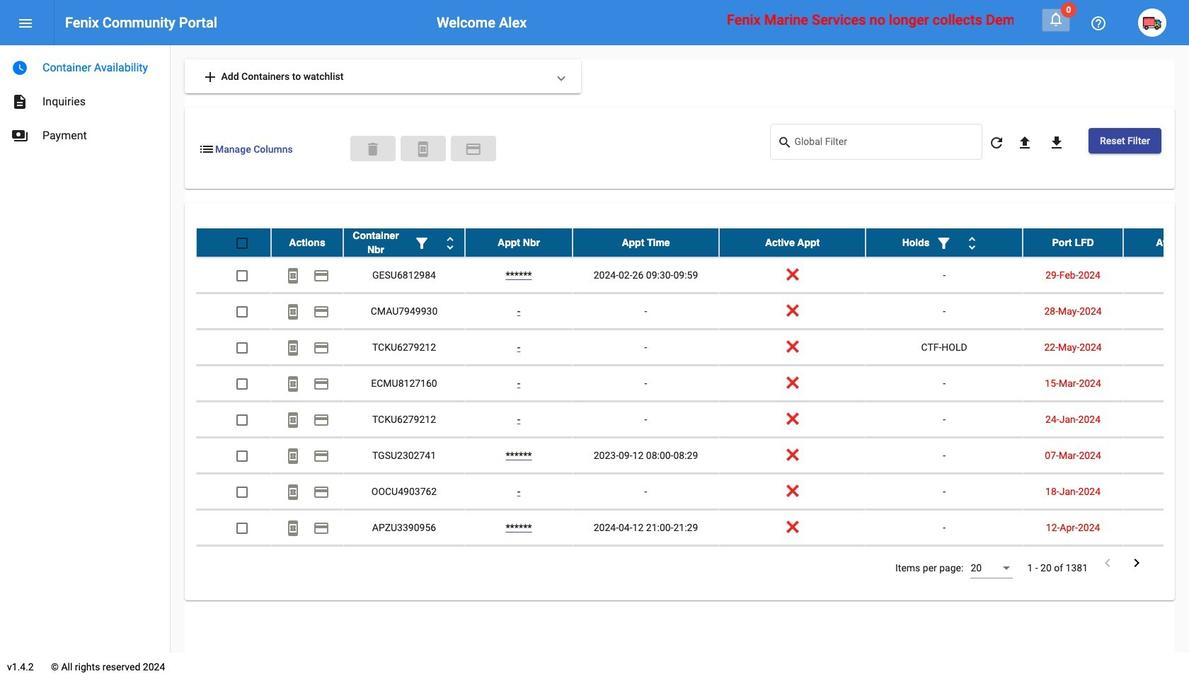 Task type: locate. For each thing, give the bounding box(es) containing it.
3 column header from the left
[[465, 229, 573, 257]]

7 row from the top
[[196, 438, 1189, 474]]

no color image
[[1090, 15, 1107, 32], [11, 59, 28, 76], [202, 69, 219, 86], [11, 127, 28, 144], [1048, 135, 1065, 152], [198, 141, 215, 158], [415, 141, 432, 158], [465, 141, 482, 158], [413, 235, 430, 252], [964, 235, 981, 252], [285, 304, 302, 321], [285, 340, 302, 357], [313, 340, 330, 357], [285, 376, 302, 393], [313, 376, 330, 393], [285, 448, 302, 465], [285, 484, 302, 501], [313, 484, 330, 501], [285, 521, 302, 538], [1099, 555, 1116, 572]]

column header
[[271, 229, 343, 257], [343, 229, 465, 257], [465, 229, 573, 257], [573, 229, 719, 257], [719, 229, 866, 257], [866, 229, 1023, 257], [1023, 229, 1123, 257], [1123, 229, 1189, 257]]

7 column header from the left
[[1023, 229, 1123, 257]]

delete image
[[364, 141, 381, 158]]

4 row from the top
[[196, 330, 1189, 366]]

6 column header from the left
[[866, 229, 1023, 257]]

no color image
[[1048, 11, 1065, 28], [17, 15, 34, 32], [11, 93, 28, 110], [778, 134, 795, 151], [988, 135, 1005, 152], [1016, 135, 1033, 152], [442, 235, 459, 252], [935, 235, 952, 252], [285, 268, 302, 285], [313, 268, 330, 285], [313, 304, 330, 321], [285, 412, 302, 429], [313, 412, 330, 429], [313, 448, 330, 465], [313, 521, 330, 538], [1128, 555, 1145, 572]]

navigation
[[0, 45, 170, 153]]

grid
[[196, 229, 1189, 583]]

cell
[[1123, 258, 1189, 293], [1123, 294, 1189, 329], [1123, 330, 1189, 365], [1123, 366, 1189, 401], [1123, 402, 1189, 438], [1123, 438, 1189, 474], [1123, 474, 1189, 510], [1123, 510, 1189, 546], [196, 547, 271, 582], [271, 547, 343, 582], [343, 547, 465, 582], [465, 547, 573, 582], [573, 547, 719, 582], [719, 547, 866, 582], [866, 547, 1023, 582], [1023, 547, 1123, 582], [1123, 547, 1189, 582]]

5 column header from the left
[[719, 229, 866, 257]]

2 column header from the left
[[343, 229, 465, 257]]

row
[[196, 229, 1189, 258], [196, 258, 1189, 294], [196, 294, 1189, 330], [196, 330, 1189, 366], [196, 366, 1189, 402], [196, 402, 1189, 438], [196, 438, 1189, 474], [196, 474, 1189, 510], [196, 510, 1189, 547], [196, 547, 1189, 583]]



Task type: describe. For each thing, give the bounding box(es) containing it.
2 row from the top
[[196, 258, 1189, 294]]

8 row from the top
[[196, 474, 1189, 510]]

6 row from the top
[[196, 402, 1189, 438]]

Global Watchlist Filter field
[[795, 139, 975, 150]]

4 column header from the left
[[573, 229, 719, 257]]

3 row from the top
[[196, 294, 1189, 330]]

5 row from the top
[[196, 366, 1189, 402]]

10 row from the top
[[196, 547, 1189, 583]]

1 row from the top
[[196, 229, 1189, 258]]

9 row from the top
[[196, 510, 1189, 547]]

1 column header from the left
[[271, 229, 343, 257]]

8 column header from the left
[[1123, 229, 1189, 257]]



